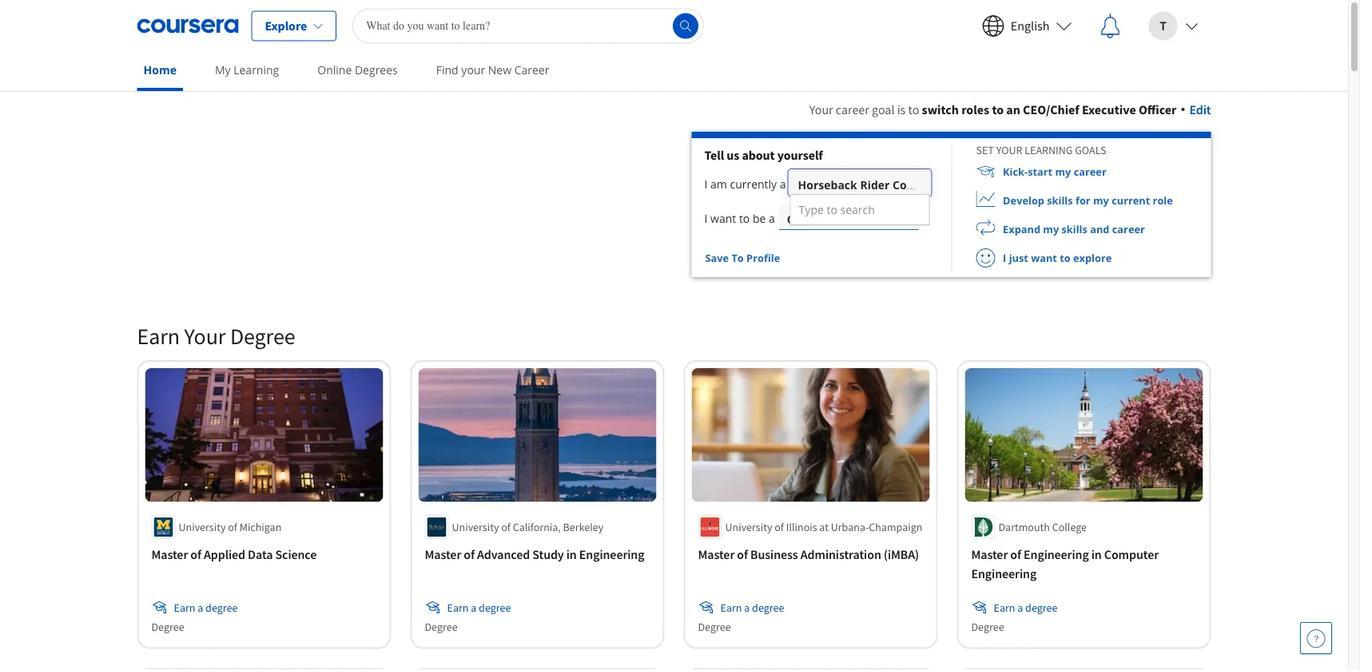 Task type: locate. For each thing, give the bounding box(es) containing it.
a for master of engineering in computer engineering
[[1018, 601, 1024, 615]]

earn a degree down advanced
[[447, 601, 511, 615]]

degree
[[230, 323, 295, 351], [151, 620, 184, 634], [425, 620, 458, 634], [698, 620, 731, 634], [972, 620, 1005, 634]]

master left advanced
[[425, 547, 461, 563]]

earn a degree for business
[[721, 601, 785, 615]]

university up business
[[725, 520, 773, 535]]

engineering down dartmouth
[[972, 566, 1037, 582]]

repeat image
[[976, 220, 996, 239]]

1 in from the left
[[567, 547, 577, 563]]

None search field
[[353, 8, 704, 44]]

4 degree from the left
[[1026, 601, 1058, 615]]

degree down advanced
[[479, 601, 511, 615]]

1 vertical spatial i
[[705, 211, 708, 226]]

degree down applied
[[206, 601, 238, 615]]

career left goal
[[836, 102, 870, 118]]

your inside main content
[[997, 143, 1023, 157]]

0 horizontal spatial your
[[184, 323, 226, 351]]

am
[[711, 177, 727, 192]]

university up advanced
[[452, 520, 499, 535]]

i left just
[[1003, 251, 1007, 265]]

1 horizontal spatial university
[[452, 520, 499, 535]]

master left business
[[698, 547, 735, 563]]

university
[[179, 520, 226, 535], [452, 520, 499, 535], [725, 520, 773, 535]]

home
[[143, 62, 177, 78]]

about
[[742, 147, 775, 163]]

want right just
[[1031, 251, 1058, 265]]

to left "an"
[[992, 102, 1004, 118]]

i for i am currently a
[[705, 177, 708, 192]]

t
[[1160, 18, 1167, 34]]

2 vertical spatial my
[[1044, 222, 1059, 236]]

kick-start my career
[[1003, 165, 1107, 179]]

i left the am
[[705, 177, 708, 192]]

2 vertical spatial career
[[1113, 222, 1145, 236]]

earn a degree for applied
[[174, 601, 238, 615]]

0 horizontal spatial in
[[567, 547, 577, 563]]

0 vertical spatial career
[[836, 102, 870, 118]]

1 university from the left
[[179, 520, 226, 535]]

1 horizontal spatial executive
[[1082, 102, 1137, 118]]

in right study
[[567, 547, 577, 563]]

0 horizontal spatial executive
[[846, 211, 900, 227]]

a for master of applied data science
[[198, 601, 203, 615]]

Occupation field
[[790, 171, 930, 202]]

start
[[1028, 165, 1053, 179]]

to left explore
[[1060, 251, 1071, 265]]

type
[[799, 202, 824, 217]]

4 master from the left
[[972, 547, 1008, 563]]

1 horizontal spatial your
[[997, 143, 1023, 157]]

1 vertical spatial officer
[[903, 211, 941, 227]]

to
[[909, 102, 920, 118], [992, 102, 1004, 118], [827, 202, 838, 217], [739, 211, 750, 226], [1060, 251, 1071, 265]]

master of engineering in computer engineering
[[972, 547, 1159, 582]]

1 horizontal spatial in
[[1092, 547, 1102, 563]]

i just want to explore button
[[953, 244, 1112, 273]]

0 vertical spatial your
[[462, 62, 485, 78]]

of left the illinois
[[775, 520, 784, 535]]

degree down business
[[752, 601, 785, 615]]

1 vertical spatial your
[[997, 143, 1023, 157]]

master for master of applied data science
[[151, 547, 188, 563]]

1 degree from the left
[[206, 601, 238, 615]]

1 horizontal spatial want
[[1031, 251, 1058, 265]]

(imba)
[[884, 547, 920, 563]]

earn a degree for engineering
[[994, 601, 1058, 615]]

2 earn a degree from the left
[[447, 601, 511, 615]]

i inside button
[[1003, 251, 1007, 265]]

your for learning
[[997, 143, 1023, 157]]

4 earn a degree from the left
[[994, 601, 1058, 615]]

of down dartmouth
[[1011, 547, 1022, 563]]

1 vertical spatial career
[[1074, 165, 1107, 179]]

2 master from the left
[[425, 547, 461, 563]]

to left be
[[739, 211, 750, 226]]

of left "michigan"
[[228, 520, 237, 535]]

my right start
[[1056, 165, 1071, 179]]

my
[[215, 62, 231, 78]]

current
[[1112, 193, 1151, 207]]

us
[[727, 147, 740, 163]]

1 vertical spatial my
[[1094, 193, 1109, 207]]

earn a degree
[[174, 601, 238, 615], [447, 601, 511, 615], [721, 601, 785, 615], [994, 601, 1058, 615]]

for
[[1076, 193, 1091, 207]]

skills inside develop skills for my current role 'button'
[[1047, 193, 1073, 207]]

0 vertical spatial skills
[[1047, 193, 1073, 207]]

earn
[[137, 323, 180, 351], [174, 601, 195, 615], [447, 601, 469, 615], [721, 601, 742, 615], [994, 601, 1016, 615]]

of left advanced
[[464, 547, 475, 563]]

in left computer
[[1092, 547, 1102, 563]]

1 master from the left
[[151, 547, 188, 563]]

career down goals
[[1074, 165, 1107, 179]]

explore
[[265, 18, 307, 34]]

master of business administration (imba)
[[698, 547, 920, 563]]

engineering inside 'master of advanced study in engineering' link
[[579, 547, 645, 563]]

career inside button
[[1113, 222, 1145, 236]]

your right find
[[462, 62, 485, 78]]

of
[[228, 520, 237, 535], [501, 520, 511, 535], [775, 520, 784, 535], [191, 547, 201, 563], [464, 547, 475, 563], [737, 547, 748, 563], [1011, 547, 1022, 563]]

officer down copilot
[[903, 211, 941, 227]]

0 vertical spatial officer
[[1139, 102, 1177, 118]]

computer
[[1105, 547, 1159, 563]]

of for engineering
[[1011, 547, 1022, 563]]

ceo/chief down horseback
[[787, 211, 843, 227]]

an
[[1007, 102, 1021, 118]]

search
[[841, 202, 875, 217]]

1 vertical spatial skills
[[1062, 222, 1088, 236]]

horseback rider copilot
[[798, 177, 933, 192]]

2 horizontal spatial university
[[725, 520, 773, 535]]

type to search
[[799, 202, 875, 217]]

rider
[[860, 177, 890, 192]]

executive
[[1082, 102, 1137, 118], [846, 211, 900, 227]]

save to profile button
[[705, 244, 781, 273]]

master left applied
[[151, 547, 188, 563]]

1 vertical spatial executive
[[846, 211, 900, 227]]

2 degree from the left
[[479, 601, 511, 615]]

your
[[810, 102, 834, 118], [184, 323, 226, 351]]

in
[[567, 547, 577, 563], [1092, 547, 1102, 563]]

roles
[[962, 102, 990, 118]]

0 horizontal spatial university
[[179, 520, 226, 535]]

t button
[[1136, 0, 1212, 52]]

of up advanced
[[501, 520, 511, 535]]

master inside master of engineering in computer engineering
[[972, 547, 1008, 563]]

i am currently a
[[705, 177, 786, 192]]

degree
[[206, 601, 238, 615], [479, 601, 511, 615], [752, 601, 785, 615], [1026, 601, 1058, 615]]

develop skills for my current role
[[1003, 193, 1173, 207]]

1 horizontal spatial your
[[810, 102, 834, 118]]

master down dartmouth
[[972, 547, 1008, 563]]

3 degree from the left
[[752, 601, 785, 615]]

applied
[[204, 547, 245, 563]]

0 vertical spatial my
[[1056, 165, 1071, 179]]

master of business administration (imba) link
[[698, 546, 924, 565]]

university for business
[[725, 520, 773, 535]]

0 horizontal spatial officer
[[903, 211, 941, 227]]

officer
[[1139, 102, 1177, 118], [903, 211, 941, 227]]

university up applied
[[179, 520, 226, 535]]

3 university from the left
[[725, 520, 773, 535]]

engineering
[[579, 547, 645, 563], [1024, 547, 1089, 563], [972, 566, 1037, 582]]

executive down rider
[[846, 211, 900, 227]]

career inside button
[[1074, 165, 1107, 179]]

earn a degree down master of engineering in computer engineering
[[994, 601, 1058, 615]]

degree for master of business administration (imba)
[[698, 620, 731, 634]]

engineering down college
[[1024, 547, 1089, 563]]

i just want to explore
[[1003, 251, 1112, 265]]

your up kick-
[[997, 143, 1023, 157]]

officer left edit dropdown button
[[1139, 102, 1177, 118]]

a
[[780, 177, 786, 192], [769, 211, 775, 226], [198, 601, 203, 615], [471, 601, 477, 615], [744, 601, 750, 615], [1018, 601, 1024, 615]]

0 vertical spatial your
[[810, 102, 834, 118]]

champaign
[[869, 520, 923, 535]]

skills left for
[[1047, 193, 1073, 207]]

2 university from the left
[[452, 520, 499, 535]]

goals
[[1075, 143, 1107, 157]]

of for illinois
[[775, 520, 784, 535]]

want inside button
[[1031, 251, 1058, 265]]

1 horizontal spatial officer
[[1139, 102, 1177, 118]]

study
[[533, 547, 564, 563]]

in inside master of engineering in computer engineering
[[1092, 547, 1102, 563]]

of inside master of engineering in computer engineering
[[1011, 547, 1022, 563]]

0 vertical spatial i
[[705, 177, 708, 192]]

degree for master of engineering in computer engineering
[[972, 620, 1005, 634]]

of left applied
[[191, 547, 201, 563]]

my right the expand
[[1044, 222, 1059, 236]]

university for advanced
[[452, 520, 499, 535]]

university of michigan
[[179, 520, 282, 535]]

0 horizontal spatial your
[[462, 62, 485, 78]]

advanced
[[477, 547, 530, 563]]

career right and
[[1113, 222, 1145, 236]]

ceo/chief right "an"
[[1023, 102, 1080, 118]]

i up save
[[705, 211, 708, 226]]

earn for master of applied data science
[[174, 601, 195, 615]]

1 horizontal spatial career
[[1074, 165, 1107, 179]]

online
[[318, 62, 352, 78]]

master inside 'link'
[[698, 547, 735, 563]]

earn a degree down business
[[721, 601, 785, 615]]

skills
[[1047, 193, 1073, 207], [1062, 222, 1088, 236]]

your for new
[[462, 62, 485, 78]]

my
[[1056, 165, 1071, 179], [1094, 193, 1109, 207], [1044, 222, 1059, 236]]

career
[[836, 102, 870, 118], [1074, 165, 1107, 179], [1113, 222, 1145, 236]]

2 in from the left
[[1092, 547, 1102, 563]]

1 earn a degree from the left
[[174, 601, 238, 615]]

want
[[711, 211, 736, 226], [1031, 251, 1058, 265]]

of inside 'link'
[[737, 547, 748, 563]]

executive up goals
[[1082, 102, 1137, 118]]

3 earn a degree from the left
[[721, 601, 785, 615]]

graduation cap image
[[976, 162, 996, 181]]

0 vertical spatial ceo/chief
[[1023, 102, 1080, 118]]

i
[[705, 177, 708, 192], [705, 211, 708, 226], [1003, 251, 1007, 265]]

3 master from the left
[[698, 547, 735, 563]]

2 horizontal spatial career
[[1113, 222, 1145, 236]]

skills left and
[[1062, 222, 1088, 236]]

engineering down berkeley
[[579, 547, 645, 563]]

earn a degree down applied
[[174, 601, 238, 615]]

degree down master of engineering in computer engineering
[[1026, 601, 1058, 615]]

earn your degree collection element
[[128, 297, 1221, 671]]

data
[[248, 547, 273, 563]]

master of advanced study in engineering link
[[425, 546, 650, 565]]

1 vertical spatial ceo/chief
[[787, 211, 843, 227]]

earn your degree main content
[[0, 81, 1349, 671]]

master
[[151, 547, 188, 563], [425, 547, 461, 563], [698, 547, 735, 563], [972, 547, 1008, 563]]

2 vertical spatial i
[[1003, 251, 1007, 265]]

want down the am
[[711, 211, 736, 226]]

to inside the i just want to explore button
[[1060, 251, 1071, 265]]

my right for
[[1094, 193, 1109, 207]]

college
[[1053, 520, 1087, 535]]

yourself
[[778, 147, 823, 163]]

your
[[462, 62, 485, 78], [997, 143, 1023, 157]]

of for applied
[[191, 547, 201, 563]]

1 vertical spatial want
[[1031, 251, 1058, 265]]

of left business
[[737, 547, 748, 563]]

ceo/chief
[[1023, 102, 1080, 118], [787, 211, 843, 227]]

0 vertical spatial want
[[711, 211, 736, 226]]



Task type: describe. For each thing, give the bounding box(es) containing it.
master of applied data science
[[151, 547, 317, 563]]

earn for master of advanced study in engineering
[[447, 601, 469, 615]]

master of applied data science link
[[151, 546, 377, 565]]

english
[[1011, 18, 1050, 34]]

help center image
[[1307, 629, 1326, 648]]

smile image
[[976, 249, 996, 268]]

degree for master of advanced study in engineering
[[425, 620, 458, 634]]

university for applied
[[179, 520, 226, 535]]

0 horizontal spatial ceo/chief
[[787, 211, 843, 227]]

be
[[753, 211, 766, 226]]

at
[[820, 520, 829, 535]]

profile
[[747, 251, 780, 265]]

1 horizontal spatial ceo/chief
[[1023, 102, 1080, 118]]

find your new career link
[[430, 52, 556, 88]]

explore
[[1074, 251, 1112, 265]]

administration
[[801, 547, 882, 563]]

online degrees
[[318, 62, 398, 78]]

my learning
[[215, 62, 279, 78]]

kick-start my career button
[[953, 157, 1107, 186]]

expand my skills and career button
[[953, 215, 1145, 244]]

role
[[1153, 193, 1173, 207]]

ceo/chief executive officer
[[787, 211, 941, 227]]

save to profile
[[705, 251, 780, 265]]

business
[[751, 547, 798, 563]]

and
[[1091, 222, 1110, 236]]

I am currently a text field
[[798, 171, 922, 202]]

copilot
[[893, 177, 933, 192]]

michigan
[[240, 520, 282, 535]]

is
[[897, 102, 906, 118]]

0 horizontal spatial want
[[711, 211, 736, 226]]

coursera image
[[137, 13, 239, 39]]

0 horizontal spatial career
[[836, 102, 870, 118]]

master for master of business administration (imba)
[[698, 547, 735, 563]]

currently
[[730, 177, 777, 192]]

illinois
[[786, 520, 817, 535]]

urbana-
[[831, 520, 869, 535]]

my inside button
[[1044, 222, 1059, 236]]

my inside button
[[1056, 165, 1071, 179]]

master for master of engineering in computer engineering
[[972, 547, 1008, 563]]

new
[[488, 62, 512, 78]]

i for i just want to explore
[[1003, 251, 1007, 265]]

degree for business
[[752, 601, 785, 615]]

engineering for study
[[579, 547, 645, 563]]

tell
[[705, 147, 724, 163]]

university of illinois at urbana-champaign
[[725, 520, 923, 535]]

california,
[[513, 520, 561, 535]]

career
[[515, 62, 550, 78]]

online degrees link
[[311, 52, 404, 88]]

1 vertical spatial your
[[184, 323, 226, 351]]

master for master of advanced study in engineering
[[425, 547, 461, 563]]

explore button
[[251, 11, 337, 41]]

of for business
[[737, 547, 748, 563]]

goal
[[872, 102, 895, 118]]

set your learning goals
[[976, 143, 1107, 157]]

a for master of advanced study in engineering
[[471, 601, 477, 615]]

my learning link
[[209, 52, 286, 88]]

find your new career
[[436, 62, 550, 78]]

earn for master of engineering in computer engineering
[[994, 601, 1016, 615]]

earn your degree
[[137, 323, 295, 351]]

of for michigan
[[228, 520, 237, 535]]

line chart image
[[976, 191, 996, 210]]

save
[[705, 251, 729, 265]]

degree for engineering
[[1026, 601, 1058, 615]]

your career goal is to switch roles to an ceo/chief executive officer
[[810, 102, 1177, 118]]

degrees
[[355, 62, 398, 78]]

tell us about yourself
[[705, 147, 823, 163]]

learning
[[234, 62, 279, 78]]

earn a degree for advanced
[[447, 601, 511, 615]]

expand
[[1003, 222, 1041, 236]]

i want to be a
[[705, 211, 775, 226]]

master of advanced study in engineering
[[425, 547, 645, 563]]

to
[[732, 251, 744, 265]]

i for i want to be a
[[705, 211, 708, 226]]

horseback
[[798, 177, 858, 192]]

expand my skills and career
[[1003, 222, 1145, 236]]

of for california,
[[501, 520, 511, 535]]

edit button
[[1182, 100, 1212, 119]]

a for master of business administration (imba)
[[744, 601, 750, 615]]

skills inside expand my skills and career button
[[1062, 222, 1088, 236]]

edit
[[1190, 102, 1212, 118]]

dartmouth college
[[999, 520, 1087, 535]]

my inside 'button'
[[1094, 193, 1109, 207]]

learning
[[1025, 143, 1073, 157]]

degree for advanced
[[479, 601, 511, 615]]

master of engineering in computer engineering link
[[972, 546, 1197, 584]]

kick-
[[1003, 165, 1028, 179]]

to right is
[[909, 102, 920, 118]]

dartmouth
[[999, 520, 1050, 535]]

set
[[976, 143, 994, 157]]

develop
[[1003, 193, 1045, 207]]

develop skills for my current role button
[[953, 186, 1173, 215]]

What do you want to learn? text field
[[353, 8, 704, 44]]

to right type
[[827, 202, 838, 217]]

degree for master of applied data science
[[151, 620, 184, 634]]

berkeley
[[563, 520, 604, 535]]

of for advanced
[[464, 547, 475, 563]]

find
[[436, 62, 459, 78]]

0 vertical spatial executive
[[1082, 102, 1137, 118]]

university of california, berkeley
[[452, 520, 604, 535]]

switch
[[922, 102, 959, 118]]

engineering for in
[[972, 566, 1037, 582]]

earn for master of business administration (imba)
[[721, 601, 742, 615]]

english button
[[970, 0, 1085, 52]]

home link
[[137, 52, 183, 91]]

degree for applied
[[206, 601, 238, 615]]

science
[[275, 547, 317, 563]]



Task type: vqa. For each thing, say whether or not it's contained in the screenshot.


